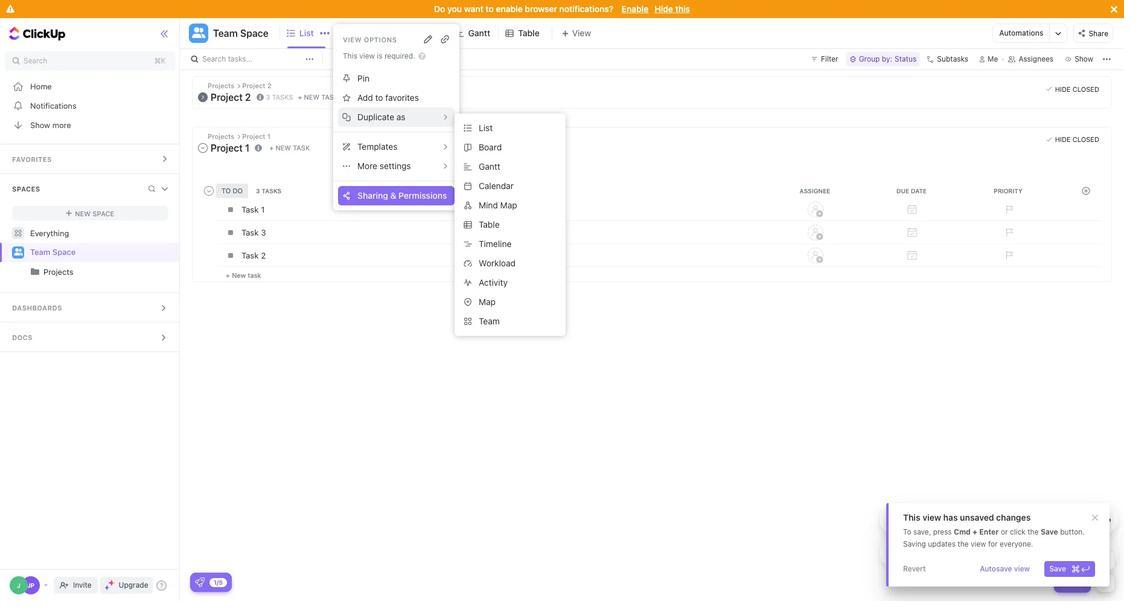 Task type: locate. For each thing, give the bounding box(es) containing it.
duplicate
[[358, 112, 395, 122]]

to
[[486, 4, 494, 14], [375, 92, 383, 103]]

invite
[[73, 581, 92, 590]]

team space up tasks...
[[213, 28, 269, 39]]

1 horizontal spatial &
[[1034, 516, 1039, 524]]

1 horizontal spatial space
[[93, 209, 114, 217]]

list
[[300, 28, 314, 38], [479, 123, 493, 133]]

0 horizontal spatial search
[[24, 56, 47, 65]]

‎task 1
[[242, 204, 265, 214]]

team down the map "button"
[[479, 316, 500, 326]]

0 horizontal spatial the
[[958, 539, 969, 549]]

3 left tasks
[[266, 93, 270, 101]]

1 horizontal spatial task
[[293, 144, 310, 152]]

closed
[[1073, 85, 1100, 93], [1073, 135, 1100, 143]]

1 horizontal spatial team
[[213, 28, 238, 39]]

‎task
[[242, 204, 259, 214], [242, 250, 259, 260]]

team
[[213, 28, 238, 39], [30, 247, 50, 257], [479, 316, 500, 326]]

task for task
[[1071, 578, 1087, 587]]

1 vertical spatial &
[[1034, 516, 1039, 524]]

‎task for ‎task 1
[[242, 204, 259, 214]]

0 vertical spatial hide closed
[[1056, 85, 1100, 93]]

0 horizontal spatial team space
[[30, 247, 76, 257]]

onboarding checklist button element
[[195, 578, 205, 587]]

new down tasks
[[276, 144, 291, 152]]

new inside the sidebar navigation
[[75, 209, 91, 217]]

map down activity
[[479, 297, 496, 307]]

0 horizontal spatial view
[[923, 512, 942, 523]]

0 vertical spatial list info image
[[256, 93, 264, 101]]

calendar link
[[405, 18, 446, 48]]

1 vertical spatial view
[[971, 539, 987, 549]]

1 vertical spatial ‎task
[[242, 250, 259, 260]]

search up home
[[24, 56, 47, 65]]

task down ‎task 2
[[248, 271, 261, 279]]

1 horizontal spatial calendar
[[479, 181, 514, 191]]

search for search
[[24, 56, 47, 65]]

list inside list button
[[479, 123, 493, 133]]

automations button
[[994, 24, 1050, 42]]

gantt link
[[468, 18, 496, 48]]

new down ‎task 2
[[232, 271, 246, 279]]

1 vertical spatial hide closed
[[1056, 135, 1100, 143]]

list link
[[300, 18, 330, 48]]

0 vertical spatial table
[[518, 28, 540, 38]]

‎task inside 'link'
[[242, 250, 259, 260]]

browser
[[525, 4, 558, 14]]

show
[[30, 120, 50, 130]]

to right add
[[375, 92, 383, 103]]

gantt for gantt button
[[479, 161, 501, 172]]

excel & csv link
[[1001, 504, 1058, 535]]

task down 3 tasks + new task
[[293, 144, 310, 152]]

0 vertical spatial task
[[322, 93, 338, 101]]

to right want
[[486, 4, 494, 14]]

0 vertical spatial team space
[[213, 28, 269, 39]]

list inside list link
[[300, 28, 314, 38]]

has
[[944, 512, 958, 523]]

0 horizontal spatial calendar
[[405, 28, 441, 38]]

enable
[[622, 4, 649, 14]]

1 vertical spatial list
[[479, 123, 493, 133]]

0 horizontal spatial board
[[353, 28, 377, 38]]

unsaved
[[961, 512, 995, 523]]

view inside button
[[1015, 564, 1031, 573]]

0 vertical spatial 3
[[266, 93, 270, 101]]

1 horizontal spatial + new task
[[270, 144, 310, 152]]

or
[[1002, 527, 1009, 536]]

revert button
[[899, 561, 931, 577]]

0 horizontal spatial team
[[30, 247, 50, 257]]

+ new task down ‎task 2
[[226, 271, 261, 279]]

hide closed button for bottommost list info 'icon'
[[1044, 133, 1103, 145]]

gantt inside button
[[479, 161, 501, 172]]

1 vertical spatial table
[[479, 219, 500, 230]]

board inside board link
[[353, 28, 377, 38]]

‎task left 2
[[242, 250, 259, 260]]

task 3 link
[[239, 222, 765, 243]]

workload
[[479, 258, 516, 268]]

0 horizontal spatial task
[[248, 271, 261, 279]]

more
[[52, 120, 71, 130]]

1 vertical spatial map
[[479, 297, 496, 307]]

updates
[[929, 539, 956, 549]]

task down save button
[[1071, 578, 1087, 587]]

calendar inside button
[[479, 181, 514, 191]]

&
[[391, 190, 397, 201], [1034, 516, 1039, 524]]

& left csv
[[1034, 516, 1039, 524]]

1 vertical spatial calendar
[[479, 181, 514, 191]]

table
[[518, 28, 540, 38], [479, 219, 500, 230]]

calendar for calendar button
[[479, 181, 514, 191]]

1 vertical spatial board
[[479, 142, 502, 152]]

assignees
[[1019, 54, 1054, 63]]

1 horizontal spatial map
[[501, 200, 518, 210]]

map down calendar button
[[501, 200, 518, 210]]

favorites
[[12, 155, 52, 163]]

0 vertical spatial view
[[923, 512, 942, 523]]

the down excel & csv
[[1028, 527, 1039, 536]]

space inside button
[[240, 28, 269, 39]]

activity
[[479, 277, 508, 288]]

1 hide closed button from the top
[[1044, 83, 1103, 95]]

1 horizontal spatial the
[[1028, 527, 1039, 536]]

1 vertical spatial space
[[93, 209, 114, 217]]

2 ‎task from the top
[[242, 250, 259, 260]]

calendar down do
[[405, 28, 441, 38]]

task down ‎task 1
[[242, 227, 259, 237]]

task
[[242, 227, 259, 237], [1071, 578, 1087, 587]]

0 vertical spatial hide
[[655, 4, 674, 14]]

0 vertical spatial hide closed button
[[1044, 83, 1103, 95]]

1 horizontal spatial list
[[479, 123, 493, 133]]

want
[[464, 4, 484, 14]]

& inside 'excel & csv' link
[[1034, 516, 1039, 524]]

dashboards
[[12, 304, 62, 312]]

+ inside this view has unsaved changes to save, press cmd + enter or click the save button. saving updates the view for everyone.
[[973, 527, 978, 536]]

1 vertical spatial task
[[1071, 578, 1087, 587]]

view options
[[343, 35, 397, 43]]

list info image
[[256, 93, 264, 101], [255, 144, 262, 151]]

2 hide closed button from the top
[[1044, 133, 1103, 145]]

list up board button
[[479, 123, 493, 133]]

0 horizontal spatial space
[[52, 247, 76, 257]]

team down the everything
[[30, 247, 50, 257]]

2 horizontal spatial space
[[240, 28, 269, 39]]

2 vertical spatial space
[[52, 247, 76, 257]]

+ new task down tasks
[[270, 144, 310, 152]]

view up save, on the right of page
[[923, 512, 942, 523]]

calendar up mind map
[[479, 181, 514, 191]]

list left view on the top
[[300, 28, 314, 38]]

0 vertical spatial team
[[213, 28, 238, 39]]

gantt down want
[[468, 28, 491, 38]]

changes
[[997, 512, 1031, 523]]

share button
[[1074, 24, 1114, 43]]

1 vertical spatial team
[[30, 247, 50, 257]]

table down mind
[[479, 219, 500, 230]]

1 horizontal spatial team space
[[213, 28, 269, 39]]

sidebar navigation
[[0, 18, 180, 601]]

1 horizontal spatial to
[[486, 4, 494, 14]]

team for team space "link" at top left
[[30, 247, 50, 257]]

task
[[322, 93, 338, 101], [293, 144, 310, 152], [248, 271, 261, 279]]

gantt for gantt link
[[468, 28, 491, 38]]

space for team space button at the top of the page
[[240, 28, 269, 39]]

list for list link
[[300, 28, 314, 38]]

map button
[[460, 292, 561, 312]]

mind map
[[479, 200, 518, 210]]

2 vertical spatial task
[[248, 271, 261, 279]]

2 horizontal spatial view
[[1015, 564, 1031, 573]]

& right sharing
[[391, 190, 397, 201]]

0 horizontal spatial + new task
[[226, 271, 261, 279]]

new right tasks
[[304, 93, 320, 101]]

2 horizontal spatial team
[[479, 316, 500, 326]]

view
[[923, 512, 942, 523], [971, 539, 987, 549], [1015, 564, 1031, 573]]

team space inside "link"
[[30, 247, 76, 257]]

2 vertical spatial team
[[479, 316, 500, 326]]

2 vertical spatial view
[[1015, 564, 1031, 573]]

view left for at the right bottom of page
[[971, 539, 987, 549]]

task 3
[[242, 227, 266, 237]]

team inside "link"
[[30, 247, 50, 257]]

everything link
[[0, 224, 180, 243]]

0 vertical spatial map
[[501, 200, 518, 210]]

0 vertical spatial calendar
[[405, 28, 441, 38]]

assignees button
[[1004, 52, 1060, 66]]

board
[[353, 28, 377, 38], [479, 142, 502, 152]]

1 vertical spatial hide closed button
[[1044, 133, 1103, 145]]

0 vertical spatial space
[[240, 28, 269, 39]]

+
[[298, 93, 302, 101], [270, 144, 274, 152], [226, 271, 230, 279], [973, 527, 978, 536]]

1 vertical spatial to
[[375, 92, 383, 103]]

+ new task
[[270, 144, 310, 152], [226, 271, 261, 279]]

0 horizontal spatial task
[[242, 227, 259, 237]]

share
[[1089, 29, 1109, 38]]

1 vertical spatial hide
[[1056, 85, 1071, 93]]

1 horizontal spatial search
[[202, 54, 226, 63]]

3 up 2
[[261, 227, 266, 237]]

0 vertical spatial to
[[486, 4, 494, 14]]

add
[[358, 92, 373, 103]]

board down list button
[[479, 142, 502, 152]]

upgrade
[[119, 581, 148, 590]]

view down everyone.
[[1015, 564, 1031, 573]]

search left tasks...
[[202, 54, 226, 63]]

table down browser
[[518, 28, 540, 38]]

1 vertical spatial closed
[[1073, 135, 1100, 143]]

1 horizontal spatial board
[[479, 142, 502, 152]]

0 vertical spatial list
[[300, 28, 314, 38]]

2 closed from the top
[[1073, 135, 1100, 143]]

0 horizontal spatial table
[[479, 219, 500, 230]]

team space inside button
[[213, 28, 269, 39]]

‎task 1 link
[[239, 199, 765, 220]]

map
[[501, 200, 518, 210], [479, 297, 496, 307]]

options
[[364, 35, 397, 43]]

0 horizontal spatial to
[[375, 92, 383, 103]]

notifications link
[[0, 96, 180, 115]]

gantt button
[[460, 157, 561, 176]]

do
[[434, 4, 445, 14]]

+ inside 3 tasks + new task
[[298, 93, 302, 101]]

search for search tasks...
[[202, 54, 226, 63]]

1 horizontal spatial task
[[1071, 578, 1087, 587]]

team up search tasks...
[[213, 28, 238, 39]]

0 vertical spatial task
[[242, 227, 259, 237]]

0 vertical spatial &
[[391, 190, 397, 201]]

do you want to enable browser notifications? enable hide this
[[434, 4, 690, 14]]

1 vertical spatial team space
[[30, 247, 76, 257]]

0 horizontal spatial map
[[479, 297, 496, 307]]

‎task 2
[[242, 250, 266, 260]]

& for csv
[[1034, 516, 1039, 524]]

the
[[1028, 527, 1039, 536], [958, 539, 969, 549]]

the down cmd
[[958, 539, 969, 549]]

‎task for ‎task 2
[[242, 250, 259, 260]]

projects link
[[1, 262, 169, 282], [43, 262, 169, 282]]

0 vertical spatial ‎task
[[242, 204, 259, 214]]

space inside "link"
[[52, 247, 76, 257]]

0 horizontal spatial &
[[391, 190, 397, 201]]

view for this
[[923, 512, 942, 523]]

new up everything link on the left of the page
[[75, 209, 91, 217]]

space up everything link on the left of the page
[[93, 209, 114, 217]]

save inside this view has unsaved changes to save, press cmd + enter or click the save button. saving updates the view for everyone.
[[1041, 527, 1059, 536]]

0 horizontal spatial list
[[300, 28, 314, 38]]

0 vertical spatial gantt
[[468, 28, 491, 38]]

onboarding checklist button image
[[195, 578, 205, 587]]

search inside the sidebar navigation
[[24, 56, 47, 65]]

space up search tasks... text field on the left of page
[[240, 28, 269, 39]]

calendar
[[405, 28, 441, 38], [479, 181, 514, 191]]

table inside button
[[479, 219, 500, 230]]

1 ‎task from the top
[[242, 204, 259, 214]]

favorites button
[[0, 144, 180, 173]]

2 hide closed from the top
[[1056, 135, 1100, 143]]

upgrade link
[[100, 577, 153, 594]]

search tasks...
[[202, 54, 253, 63]]

‎task left 1
[[242, 204, 259, 214]]

0 vertical spatial board
[[353, 28, 377, 38]]

2 horizontal spatial task
[[322, 93, 338, 101]]

space
[[240, 28, 269, 39], [93, 209, 114, 217], [52, 247, 76, 257]]

space up projects
[[52, 247, 76, 257]]

board up "pin"
[[353, 28, 377, 38]]

1 vertical spatial gantt
[[479, 161, 501, 172]]

0 vertical spatial closed
[[1073, 85, 1100, 93]]

board inside board button
[[479, 142, 502, 152]]

task left add
[[322, 93, 338, 101]]

map inside "button"
[[479, 297, 496, 307]]

gantt down board button
[[479, 161, 501, 172]]

1 horizontal spatial table
[[518, 28, 540, 38]]

team space down the everything
[[30, 247, 76, 257]]

& inside "sharing & permissions" button
[[391, 190, 397, 201]]

save button
[[1045, 561, 1096, 577]]

save
[[1041, 527, 1059, 536], [1086, 555, 1103, 564], [1050, 564, 1067, 573]]



Task type: vqa. For each thing, say whether or not it's contained in the screenshot.
the topmost your
no



Task type: describe. For each thing, give the bounding box(es) containing it.
0 vertical spatial + new task
[[270, 144, 310, 152]]

duplicate as button
[[338, 108, 455, 127]]

timeline button
[[460, 234, 561, 254]]

permissions
[[399, 190, 447, 201]]

team button
[[460, 312, 561, 331]]

pin button
[[338, 69, 455, 88]]

1 vertical spatial 3
[[261, 227, 266, 237]]

board for board button
[[479, 142, 502, 152]]

board link
[[353, 18, 382, 48]]

1 vertical spatial list info image
[[255, 144, 262, 151]]

1 vertical spatial task
[[293, 144, 310, 152]]

add to favorites button
[[338, 88, 455, 108]]

hide closed button for list info 'icon' to the top
[[1044, 83, 1103, 95]]

new inside 3 tasks + new task
[[304, 93, 320, 101]]

enter
[[980, 527, 999, 536]]

2 vertical spatial hide
[[1056, 135, 1071, 143]]

1/5
[[214, 578, 223, 586]]

1 horizontal spatial view
[[971, 539, 987, 549]]

autosave
[[981, 564, 1013, 573]]

this
[[676, 4, 690, 14]]

sharing & permissions button
[[338, 186, 455, 205]]

me button
[[975, 52, 1004, 66]]

this view has unsaved changes to save, press cmd + enter or click the save button. saving updates the view for everyone.
[[904, 512, 1085, 549]]

as
[[397, 112, 406, 122]]

board button
[[460, 138, 561, 157]]

notifications
[[30, 101, 77, 110]]

docs
[[12, 333, 33, 341]]

excel
[[1015, 516, 1032, 524]]

2 projects link from the left
[[43, 262, 169, 282]]

csv
[[1041, 516, 1055, 524]]

you
[[448, 4, 462, 14]]

1 vertical spatial + new task
[[226, 271, 261, 279]]

tasks
[[272, 93, 293, 101]]

1 closed from the top
[[1073, 85, 1100, 93]]

pin
[[358, 73, 370, 83]]

table for table link
[[518, 28, 540, 38]]

team space for team space "link" at top left
[[30, 247, 76, 257]]

sharing & permissions
[[358, 190, 447, 201]]

mind map button
[[460, 196, 561, 215]]

mind
[[479, 200, 498, 210]]

map inside button
[[501, 200, 518, 210]]

home link
[[0, 77, 180, 96]]

team space for team space button at the top of the page
[[213, 28, 269, 39]]

board for board link on the top left
[[353, 28, 377, 38]]

revert
[[904, 564, 926, 573]]

workload button
[[460, 254, 561, 273]]

activity button
[[460, 273, 561, 292]]

projects
[[43, 267, 73, 277]]

1 hide closed from the top
[[1056, 85, 1100, 93]]

table link
[[518, 18, 545, 48]]

view
[[343, 35, 362, 43]]

timeline
[[479, 239, 512, 249]]

user group image
[[14, 248, 23, 256]]

autosave view
[[981, 564, 1031, 573]]

team for team space button at the top of the page
[[213, 28, 238, 39]]

space for team space "link" at top left
[[52, 247, 76, 257]]

1
[[261, 204, 265, 214]]

‎task 2 link
[[239, 245, 765, 266]]

excel & csv
[[1015, 516, 1055, 524]]

everything
[[30, 228, 69, 238]]

press
[[934, 527, 952, 536]]

3 inside 3 tasks + new task
[[266, 93, 270, 101]]

save,
[[914, 527, 932, 536]]

home
[[30, 81, 52, 91]]

button.
[[1061, 527, 1085, 536]]

& for permissions
[[391, 190, 397, 201]]

new space
[[75, 209, 114, 217]]

table for table button on the top of the page
[[479, 219, 500, 230]]

me
[[988, 54, 999, 63]]

task inside 3 tasks + new task
[[322, 93, 338, 101]]

calendar button
[[460, 176, 561, 196]]

sharing
[[358, 190, 388, 201]]

view for autosave
[[1015, 564, 1031, 573]]

tasks...
[[228, 54, 253, 63]]

cmd
[[955, 527, 971, 536]]

to
[[904, 527, 912, 536]]

to inside add to favorites button
[[375, 92, 383, 103]]

save inside button
[[1050, 564, 1067, 573]]

1 projects link from the left
[[1, 262, 169, 282]]

calendar for calendar link
[[405, 28, 441, 38]]

autosave view button
[[976, 561, 1036, 577]]

show more
[[30, 120, 71, 130]]

⌘k
[[154, 56, 166, 65]]

duplicate as
[[358, 112, 406, 122]]

3 tasks + new task
[[266, 93, 338, 101]]

this
[[904, 512, 921, 523]]

for
[[989, 539, 998, 549]]

2
[[261, 250, 266, 260]]

team space link
[[30, 243, 169, 262]]

table button
[[460, 215, 561, 234]]

0 vertical spatial the
[[1028, 527, 1039, 536]]

enable
[[496, 4, 523, 14]]

team space button
[[208, 20, 269, 47]]

add to favorites
[[358, 92, 419, 103]]

1 vertical spatial the
[[958, 539, 969, 549]]

favorites
[[386, 92, 419, 103]]

Search tasks... text field
[[202, 51, 303, 68]]

list for list button
[[479, 123, 493, 133]]

task for task 3
[[242, 227, 259, 237]]



